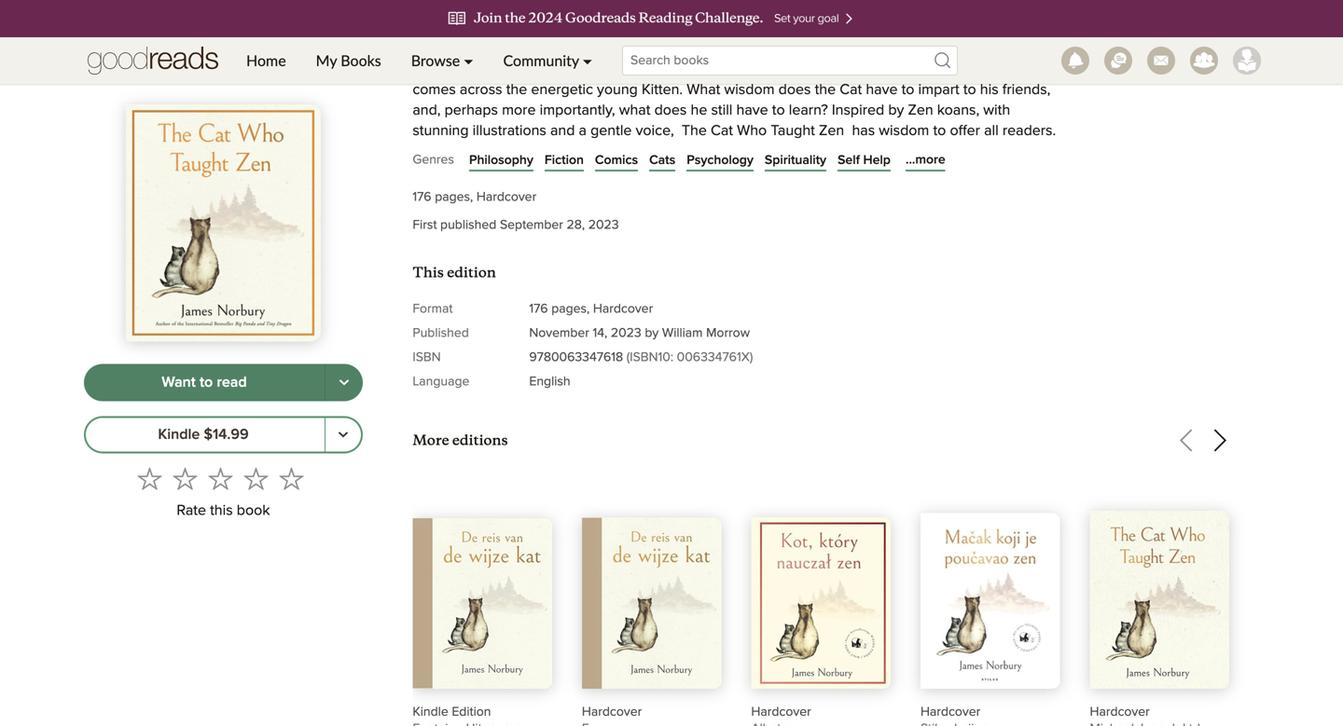 Task type: vqa. For each thing, say whether or not it's contained in the screenshot.
Rate this book
yes



Task type: locate. For each thing, give the bounding box(es) containing it.
pages, up "november"
[[552, 303, 590, 316]]

hardcover for 4th hardcover link
[[1090, 706, 1150, 719]]

book cover image
[[1090, 511, 1230, 689], [921, 514, 1060, 689], [751, 518, 891, 689], [582, 518, 722, 689], [413, 519, 552, 689]]

my books link
[[301, 37, 396, 84]]

comics
[[595, 154, 638, 167]]

0 horizontal spatial 176
[[413, 191, 432, 204]]

▾ for community ▾
[[583, 51, 592, 70]]

published
[[413, 327, 469, 340]]

pages, up published
[[435, 191, 473, 204]]

▾
[[464, 51, 473, 70], [583, 51, 592, 70]]

1 hardcover link from the left
[[582, 480, 722, 727]]

want to read
[[162, 375, 247, 390]]

2023
[[588, 219, 619, 232], [611, 327, 642, 340]]

hardcover for 4th hardcover link from right
[[582, 706, 642, 719]]

kindle edition link
[[413, 480, 552, 727]]

hardcover
[[477, 191, 537, 204], [593, 303, 653, 316], [582, 706, 642, 719], [751, 706, 811, 719], [921, 706, 981, 719], [1090, 706, 1150, 719]]

4 hardcover link from the left
[[1090, 480, 1230, 727]]

▾ right 'browse'
[[464, 51, 473, 70]]

pages,
[[435, 191, 473, 204], [552, 303, 590, 316]]

hardcover link
[[582, 480, 722, 727], [751, 480, 891, 727], [921, 480, 1060, 727], [1090, 480, 1230, 727]]

november
[[529, 327, 589, 340]]

1 ▾ from the left
[[464, 51, 473, 70]]

1 horizontal spatial ▾
[[583, 51, 592, 70]]

psychology
[[687, 154, 754, 167]]

edition
[[447, 264, 496, 282]]

▾ right the community
[[583, 51, 592, 70]]

community
[[503, 51, 579, 70]]

community ▾ link
[[488, 37, 607, 84]]

kindle for kindle $14.99
[[158, 428, 200, 443]]

...more button
[[906, 151, 946, 170]]

176
[[413, 191, 432, 204], [529, 303, 548, 316]]

rate this book element
[[84, 461, 363, 526]]

rate 1 out of 5 image
[[138, 467, 162, 491]]

community ▾
[[503, 51, 592, 70]]

1 horizontal spatial pages,
[[552, 303, 590, 316]]

kindle
[[158, 428, 200, 443], [413, 706, 448, 719]]

rate 3 out of 5 image
[[208, 467, 233, 491]]

book
[[237, 504, 270, 519]]

0 horizontal spatial kindle
[[158, 428, 200, 443]]

home image
[[88, 37, 218, 84]]

28,
[[567, 219, 585, 232]]

9780063347618 (isbn10: 006334761x)
[[529, 351, 753, 365]]

william
[[662, 327, 703, 340]]

1 horizontal spatial 176
[[529, 303, 548, 316]]

english
[[529, 376, 571, 389]]

$14.99
[[204, 428, 249, 443]]

14,
[[593, 327, 608, 340]]

format
[[413, 303, 453, 316]]

edition
[[452, 706, 491, 719]]

rate 5 out of 5 image
[[279, 467, 304, 491]]

0 horizontal spatial ▾
[[464, 51, 473, 70]]

0 vertical spatial kindle
[[158, 428, 200, 443]]

self help link
[[838, 151, 891, 170]]

006334761x)
[[677, 351, 753, 365]]

2 ▾ from the left
[[583, 51, 592, 70]]

2023 right 28,
[[588, 219, 619, 232]]

september
[[500, 219, 563, 232]]

1 horizontal spatial kindle
[[413, 706, 448, 719]]

kindle left edition
[[413, 706, 448, 719]]

isbn
[[413, 351, 441, 365]]

help
[[863, 154, 891, 167]]

self help
[[838, 154, 891, 167]]

kindle for kindle edition
[[413, 706, 448, 719]]

176 up "november"
[[529, 303, 548, 316]]

genres
[[413, 154, 454, 167]]

0 vertical spatial 2023
[[588, 219, 619, 232]]

Search by book title or ISBN text field
[[622, 46, 958, 76]]

by
[[645, 327, 659, 340]]

kindle $14.99 link
[[84, 416, 326, 454]]

hardcover for 3rd hardcover link from right
[[751, 706, 811, 719]]

rate
[[177, 504, 206, 519]]

1 vertical spatial kindle
[[413, 706, 448, 719]]

0 vertical spatial 176
[[413, 191, 432, 204]]

kindle up rate 2 out of 5 image
[[158, 428, 200, 443]]

my books
[[316, 51, 381, 70]]

0 vertical spatial pages,
[[435, 191, 473, 204]]

176 up the first
[[413, 191, 432, 204]]

home
[[246, 51, 286, 70]]

morrow
[[706, 327, 750, 340]]

176 pages, hardcover up 14,
[[529, 303, 653, 316]]

fiction
[[545, 154, 584, 167]]

this edition
[[413, 264, 496, 282]]

rate 4 out of 5 image
[[244, 467, 268, 491]]

176 pages, hardcover
[[413, 191, 537, 204], [529, 303, 653, 316]]

2023 left by
[[611, 327, 642, 340]]

None search field
[[607, 46, 973, 76]]

(isbn10:
[[627, 351, 674, 365]]

176 pages, hardcover up published
[[413, 191, 537, 204]]

this
[[413, 264, 444, 282]]

kindle inside 'link'
[[413, 706, 448, 719]]



Task type: describe. For each thing, give the bounding box(es) containing it.
editions
[[452, 432, 508, 450]]

books
[[341, 51, 381, 70]]

spirituality
[[765, 154, 827, 167]]

philosophy
[[469, 154, 534, 167]]

comics link
[[595, 151, 638, 170]]

1 vertical spatial 176 pages, hardcover
[[529, 303, 653, 316]]

hardcover for third hardcover link from the left
[[921, 706, 981, 719]]

self
[[838, 154, 860, 167]]

read
[[217, 375, 247, 390]]

2 hardcover link from the left
[[751, 480, 891, 727]]

1 vertical spatial 2023
[[611, 327, 642, 340]]

cats
[[649, 154, 676, 167]]

published
[[440, 219, 497, 232]]

language
[[413, 376, 470, 389]]

rating 0 out of 5 group
[[132, 461, 309, 497]]

home link
[[231, 37, 301, 84]]

my
[[316, 51, 337, 70]]

browse ▾ link
[[396, 37, 488, 84]]

this
[[210, 504, 233, 519]]

rate 2 out of 5 image
[[173, 467, 197, 491]]

1 vertical spatial pages,
[[552, 303, 590, 316]]

0 vertical spatial 176 pages, hardcover
[[413, 191, 537, 204]]

...more
[[906, 154, 946, 167]]

top genres for this book element
[[413, 149, 1259, 178]]

philosophy link
[[469, 151, 534, 170]]

want to read button
[[84, 364, 326, 402]]

psychology link
[[687, 151, 754, 170]]

profile image for bob builder. image
[[1233, 47, 1261, 75]]

first
[[413, 219, 437, 232]]

3 hardcover link from the left
[[921, 480, 1060, 727]]

fiction link
[[545, 151, 584, 170]]

want
[[162, 375, 196, 390]]

more
[[413, 432, 449, 450]]

first published september 28, 2023
[[413, 219, 619, 232]]

rate this book
[[177, 504, 270, 519]]

kindle $14.99
[[158, 428, 249, 443]]

spirituality link
[[765, 151, 827, 170]]

browse ▾
[[411, 51, 473, 70]]

1 vertical spatial 176
[[529, 303, 548, 316]]

to
[[200, 375, 213, 390]]

0 horizontal spatial pages,
[[435, 191, 473, 204]]

kindle edition
[[413, 706, 491, 719]]

november 14, 2023 by william morrow
[[529, 327, 750, 340]]

browse
[[411, 51, 460, 70]]

cats link
[[649, 151, 676, 170]]

more editions
[[413, 432, 508, 450]]

9780063347618
[[529, 351, 623, 365]]

▾ for browse ▾
[[464, 51, 473, 70]]



